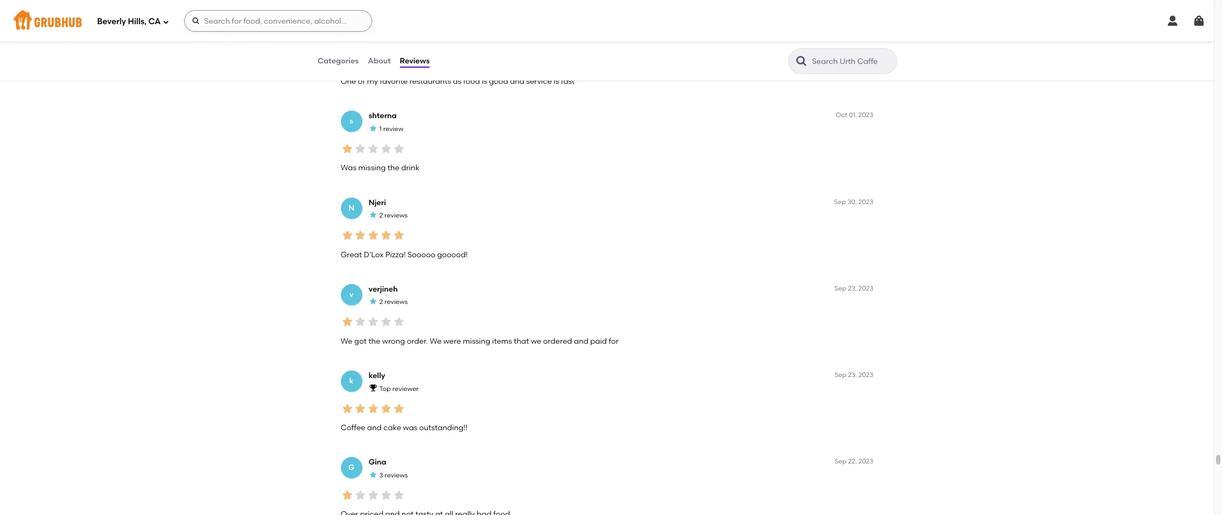 Task type: vqa. For each thing, say whether or not it's contained in the screenshot.
the right Favorites
no



Task type: locate. For each thing, give the bounding box(es) containing it.
0 vertical spatial 23,
[[848, 285, 857, 292]]

23,
[[848, 285, 857, 292], [848, 371, 857, 379]]

ca
[[149, 16, 161, 26]]

4 2023 from the top
[[859, 371, 874, 379]]

svg image
[[1167, 15, 1180, 27], [192, 17, 201, 25]]

good
[[489, 77, 508, 86]]

for
[[609, 337, 619, 346]]

1 horizontal spatial is
[[554, 77, 559, 86]]

1 review from the top
[[383, 39, 404, 46]]

2 reviews from the top
[[385, 298, 408, 306]]

sep
[[835, 198, 847, 206], [835, 285, 847, 292], [835, 371, 847, 379], [835, 458, 847, 465]]

2 2023 from the top
[[859, 198, 874, 206]]

2 reviews
[[380, 212, 408, 219], [380, 298, 408, 306]]

2 vertical spatial and
[[367, 423, 382, 432]]

categories
[[318, 56, 359, 65]]

0 vertical spatial and
[[510, 77, 525, 86]]

1 vertical spatial 1
[[380, 125, 382, 133]]

review
[[383, 39, 404, 46], [383, 125, 404, 133]]

and left paid
[[574, 337, 589, 346]]

0 horizontal spatial the
[[369, 337, 381, 346]]

oct 01, 2023
[[836, 111, 874, 119]]

0 horizontal spatial we
[[341, 337, 353, 346]]

1 vertical spatial 2 reviews
[[380, 298, 408, 306]]

and left the cake at the bottom of the page
[[367, 423, 382, 432]]

2023
[[859, 111, 874, 119], [859, 198, 874, 206], [859, 285, 874, 292], [859, 371, 874, 379], [859, 458, 874, 465]]

1 vertical spatial reviews
[[385, 298, 408, 306]]

2 vertical spatial reviews
[[385, 472, 408, 479]]

1 review for my
[[380, 39, 404, 46]]

n
[[349, 203, 355, 212]]

2 2 reviews from the top
[[380, 298, 408, 306]]

1 vertical spatial 2
[[380, 298, 383, 306]]

0 vertical spatial 2
[[380, 212, 383, 219]]

we got the wrong order. we were missing items that we ordered and paid for
[[341, 337, 619, 346]]

2 reviews down 'njeri' on the top left
[[380, 212, 408, 219]]

sep 23, 2023
[[835, 285, 874, 292], [835, 371, 874, 379]]

3 2023 from the top
[[859, 285, 874, 292]]

3 reviews from the top
[[385, 472, 408, 479]]

reviews down verjineh
[[385, 298, 408, 306]]

coffee and cake was outstanding!!
[[341, 423, 468, 432]]

is right food on the top of page
[[482, 77, 487, 86]]

review down shterna
[[383, 125, 404, 133]]

reviews for njeri
[[385, 212, 408, 219]]

1 we from the left
[[341, 337, 353, 346]]

1 review for the
[[380, 125, 404, 133]]

is left fast
[[554, 77, 559, 86]]

one of my favorite restaurants as food is good and service is fast
[[341, 77, 575, 86]]

2023 for outstanding!!
[[859, 371, 874, 379]]

1 2 reviews from the top
[[380, 212, 408, 219]]

1 down shterna
[[380, 125, 382, 133]]

1 2 from the top
[[380, 212, 383, 219]]

1 horizontal spatial we
[[430, 337, 442, 346]]

2 1 review from the top
[[380, 125, 404, 133]]

2 review from the top
[[383, 125, 404, 133]]

2
[[380, 212, 383, 219], [380, 298, 383, 306]]

hills,
[[128, 16, 147, 26]]

sep for coffee and cake was outstanding!!
[[835, 371, 847, 379]]

1 vertical spatial 23,
[[848, 371, 857, 379]]

fast
[[561, 77, 575, 86]]

reviewer
[[393, 385, 419, 393]]

2 is from the left
[[554, 77, 559, 86]]

1 horizontal spatial the
[[388, 164, 400, 173]]

3 reviews
[[380, 472, 408, 479]]

1 review down mosum
[[380, 39, 404, 46]]

1 vertical spatial 1 review
[[380, 125, 404, 133]]

great d'lox pizza! sooooo gooood!
[[341, 250, 468, 259]]

1 23, from the top
[[848, 285, 857, 292]]

my
[[367, 77, 378, 86]]

of
[[358, 77, 365, 86]]

review down mosum
[[383, 39, 404, 46]]

1 1 review from the top
[[380, 39, 404, 46]]

2 reviews for verjineh
[[380, 298, 408, 306]]

reviews
[[400, 56, 430, 65]]

service
[[527, 77, 552, 86]]

1 vertical spatial review
[[383, 125, 404, 133]]

the for missing
[[388, 164, 400, 173]]

2 reviews down verjineh
[[380, 298, 408, 306]]

about
[[368, 56, 391, 65]]

outstanding!!
[[420, 423, 468, 432]]

2 2 from the top
[[380, 298, 383, 306]]

great
[[341, 250, 362, 259]]

missing
[[358, 164, 386, 173], [463, 337, 491, 346]]

we
[[531, 337, 542, 346]]

and right good
[[510, 77, 525, 86]]

reviews right 3 on the bottom of page
[[385, 472, 408, 479]]

1 review down shterna
[[380, 125, 404, 133]]

missing right the were
[[463, 337, 491, 346]]

1 review
[[380, 39, 404, 46], [380, 125, 404, 133]]

the
[[388, 164, 400, 173], [369, 337, 381, 346]]

2 down verjineh
[[380, 298, 383, 306]]

about button
[[368, 42, 391, 81]]

was
[[403, 423, 418, 432]]

1 vertical spatial the
[[369, 337, 381, 346]]

2023 for gooood!
[[859, 198, 874, 206]]

0 vertical spatial 1
[[380, 39, 382, 46]]

23, for coffee and cake was outstanding!!
[[848, 371, 857, 379]]

1 sep 23, 2023 from the top
[[835, 285, 874, 292]]

beverly
[[97, 16, 126, 26]]

2 down 'njeri' on the top left
[[380, 212, 383, 219]]

pizza!
[[386, 250, 406, 259]]

0 horizontal spatial svg image
[[163, 19, 169, 25]]

0 vertical spatial 2 reviews
[[380, 212, 408, 219]]

gina
[[369, 458, 387, 467]]

23, for we got the wrong order. we were missing items that we ordered and paid for
[[848, 285, 857, 292]]

favorite
[[380, 77, 408, 86]]

1 vertical spatial and
[[574, 337, 589, 346]]

0 horizontal spatial is
[[482, 77, 487, 86]]

2 sep 23, 2023 from the top
[[835, 371, 874, 379]]

reviews for gina
[[385, 472, 408, 479]]

reviews
[[385, 212, 408, 219], [385, 298, 408, 306], [385, 472, 408, 479]]

1 horizontal spatial missing
[[463, 337, 491, 346]]

2 23, from the top
[[848, 371, 857, 379]]

star icon image
[[369, 37, 377, 46], [341, 56, 354, 69], [354, 56, 367, 69], [367, 56, 380, 69], [380, 56, 392, 69], [392, 56, 405, 69], [369, 124, 377, 133], [341, 142, 354, 155], [354, 142, 367, 155], [367, 142, 380, 155], [380, 142, 392, 155], [392, 142, 405, 155], [369, 211, 377, 219], [341, 229, 354, 242], [354, 229, 367, 242], [367, 229, 380, 242], [380, 229, 392, 242], [392, 229, 405, 242], [369, 297, 377, 306], [341, 316, 354, 329], [354, 316, 367, 329], [367, 316, 380, 329], [380, 316, 392, 329], [392, 316, 405, 329], [341, 402, 354, 415], [354, 402, 367, 415], [367, 402, 380, 415], [380, 402, 392, 415], [392, 402, 405, 415], [369, 470, 377, 479], [341, 489, 354, 502], [354, 489, 367, 502], [367, 489, 380, 502], [380, 489, 392, 502], [392, 489, 405, 502]]

we left the got
[[341, 337, 353, 346]]

wrong
[[382, 337, 405, 346]]

0 vertical spatial 1 review
[[380, 39, 404, 46]]

1
[[380, 39, 382, 46], [380, 125, 382, 133]]

top reviewer
[[380, 385, 419, 393]]

sep for we got the wrong order. we were missing items that we ordered and paid for
[[835, 285, 847, 292]]

2 for njeri
[[380, 212, 383, 219]]

we
[[341, 337, 353, 346], [430, 337, 442, 346]]

svg image
[[1193, 15, 1206, 27], [163, 19, 169, 25]]

0 vertical spatial review
[[383, 39, 404, 46]]

0 vertical spatial missing
[[358, 164, 386, 173]]

the left drink
[[388, 164, 400, 173]]

one
[[341, 77, 356, 86]]

sep 23, 2023 for coffee and cake was outstanding!!
[[835, 371, 874, 379]]

reviews down 'njeri' on the top left
[[385, 212, 408, 219]]

0 vertical spatial the
[[388, 164, 400, 173]]

coffee
[[341, 423, 366, 432]]

1 reviews from the top
[[385, 212, 408, 219]]

and
[[510, 77, 525, 86], [574, 337, 589, 346], [367, 423, 382, 432]]

Search for food, convenience, alcohol... search field
[[184, 10, 372, 32]]

1 down mosum
[[380, 39, 382, 46]]

missing right was
[[358, 164, 386, 173]]

22,
[[849, 458, 857, 465]]

cake
[[384, 423, 401, 432]]

1 1 from the top
[[380, 39, 382, 46]]

0 vertical spatial sep 23, 2023
[[835, 285, 874, 292]]

1 vertical spatial sep 23, 2023
[[835, 371, 874, 379]]

we left the were
[[430, 337, 442, 346]]

shterna
[[369, 111, 397, 121]]

2 1 from the top
[[380, 125, 382, 133]]

0 vertical spatial reviews
[[385, 212, 408, 219]]

the right the got
[[369, 337, 381, 346]]

d'lox
[[364, 250, 384, 259]]

is
[[482, 77, 487, 86], [554, 77, 559, 86]]

sep for great d'lox pizza! sooooo gooood!
[[835, 198, 847, 206]]



Task type: describe. For each thing, give the bounding box(es) containing it.
1 horizontal spatial svg image
[[1167, 15, 1180, 27]]

sep 22, 2023
[[835, 458, 874, 465]]

items
[[492, 337, 512, 346]]

beverly hills, ca
[[97, 16, 161, 26]]

0 horizontal spatial and
[[367, 423, 382, 432]]

review for favorite
[[383, 39, 404, 46]]

reviews for verjineh
[[385, 298, 408, 306]]

restaurants
[[410, 77, 451, 86]]

30,
[[848, 198, 857, 206]]

search icon image
[[795, 55, 808, 68]]

kelly
[[369, 371, 385, 380]]

v
[[350, 290, 354, 299]]

s
[[350, 117, 353, 126]]

sep 23, 2023 for we got the wrong order. we were missing items that we ordered and paid for
[[835, 285, 874, 292]]

the for got
[[369, 337, 381, 346]]

categories button
[[317, 42, 360, 81]]

top
[[380, 385, 391, 393]]

3
[[380, 472, 383, 479]]

was missing the drink
[[341, 164, 420, 173]]

review for drink
[[383, 125, 404, 133]]

01,
[[849, 111, 857, 119]]

1 for m
[[380, 39, 382, 46]]

main navigation navigation
[[0, 0, 1215, 42]]

reviews button
[[400, 42, 431, 81]]

1 is from the left
[[482, 77, 487, 86]]

as
[[453, 77, 462, 86]]

2 horizontal spatial and
[[574, 337, 589, 346]]

sep 30, 2023
[[835, 198, 874, 206]]

gooood!
[[437, 250, 468, 259]]

1 horizontal spatial svg image
[[1193, 15, 1206, 27]]

2 we from the left
[[430, 337, 442, 346]]

that
[[514, 337, 529, 346]]

food
[[464, 77, 480, 86]]

got
[[354, 337, 367, 346]]

0 horizontal spatial missing
[[358, 164, 386, 173]]

m
[[348, 30, 355, 39]]

1 vertical spatial missing
[[463, 337, 491, 346]]

were
[[444, 337, 461, 346]]

oct
[[836, 111, 848, 119]]

order.
[[407, 337, 428, 346]]

k
[[350, 377, 354, 386]]

was
[[341, 164, 357, 173]]

5 2023 from the top
[[859, 458, 874, 465]]

2 for verjineh
[[380, 298, 383, 306]]

Search Urth Caffe search field
[[812, 56, 894, 67]]

0 horizontal spatial svg image
[[192, 17, 201, 25]]

trophy icon image
[[369, 384, 377, 392]]

2023 for order.
[[859, 285, 874, 292]]

drink
[[401, 164, 420, 173]]

1 for s
[[380, 125, 382, 133]]

verjineh
[[369, 285, 398, 294]]

1 horizontal spatial and
[[510, 77, 525, 86]]

paid
[[591, 337, 607, 346]]

sooooo
[[408, 250, 436, 259]]

2 reviews for njeri
[[380, 212, 408, 219]]

njeri
[[369, 198, 386, 207]]

mosum
[[369, 25, 396, 34]]

g
[[349, 463, 355, 472]]

ordered
[[543, 337, 573, 346]]

1 2023 from the top
[[859, 111, 874, 119]]



